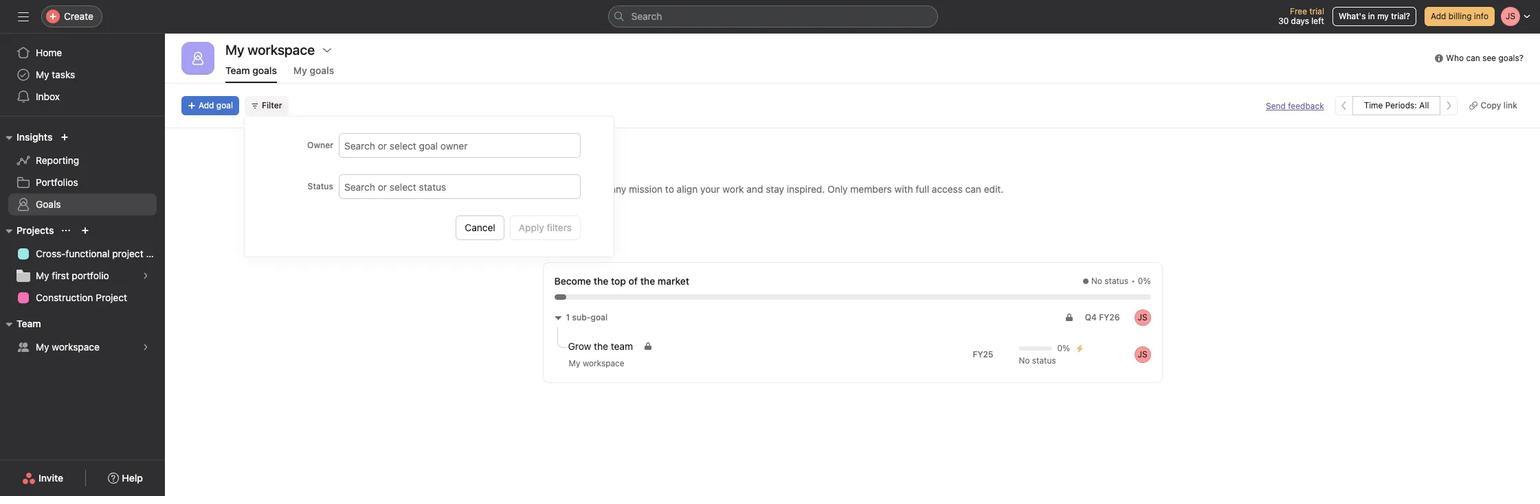 Task type: describe. For each thing, give the bounding box(es) containing it.
add for add your company mission to align your work and stay inspired. only members with full access can edit.
[[543, 183, 561, 195]]

add for add goal
[[199, 100, 214, 111]]

add goal
[[199, 100, 233, 111]]

0 vertical spatial 0%
[[1138, 276, 1151, 287]]

reporting link
[[8, 150, 157, 172]]

insights
[[16, 131, 52, 143]]

time
[[1364, 100, 1383, 111]]

search list box
[[608, 5, 938, 27]]

add goal button
[[181, 96, 239, 115]]

members
[[850, 183, 892, 195]]

who
[[1446, 53, 1464, 63]]

become
[[554, 276, 591, 287]]

company
[[586, 183, 626, 195]]

apply
[[519, 222, 544, 234]]

goals link
[[8, 194, 157, 216]]

team goals
[[225, 65, 277, 76]]

goal inside button
[[591, 313, 608, 323]]

my tasks
[[36, 69, 75, 80]]

cancel
[[465, 222, 495, 234]]

1 horizontal spatial no
[[1091, 276, 1102, 287]]

search
[[631, 10, 662, 22]]

Search or select status text field
[[344, 179, 456, 195]]

time periods: all
[[1364, 100, 1429, 111]]

q4 fy26
[[1085, 313, 1120, 323]]

teams element
[[0, 312, 165, 361]]

trial
[[1309, 6, 1324, 16]]

filter button
[[245, 96, 288, 115]]

portfolios
[[36, 177, 78, 188]]

free trial 30 days left
[[1278, 6, 1324, 26]]

inbox
[[36, 91, 60, 102]]

create button
[[41, 5, 102, 27]]

portfolio
[[72, 270, 109, 282]]

0 vertical spatial status
[[1105, 276, 1129, 287]]

copy
[[1481, 100, 1501, 111]]

fy25 button
[[967, 346, 1011, 365]]

to
[[665, 183, 674, 195]]

stay
[[766, 183, 784, 195]]

0 horizontal spatial can
[[965, 183, 981, 195]]

1 horizontal spatial no status
[[1091, 276, 1129, 287]]

1 horizontal spatial can
[[1466, 53, 1480, 63]]

invite button
[[13, 467, 72, 491]]

30
[[1278, 16, 1289, 26]]

status
[[308, 181, 333, 192]]

free
[[1290, 6, 1307, 16]]

filters
[[547, 222, 572, 234]]

goals inside insights 'element'
[[36, 199, 61, 210]]

team goals link
[[225, 65, 277, 83]]

filter
[[262, 100, 282, 111]]

send feedback link
[[1266, 100, 1324, 112]]

apply filters button
[[510, 216, 581, 241]]

workspace inside dropdown button
[[583, 359, 624, 369]]

copy link button
[[1463, 96, 1524, 115]]

send
[[1266, 101, 1286, 111]]

project
[[112, 248, 143, 260]]

grow
[[568, 341, 591, 353]]

plan
[[146, 248, 165, 260]]

what's in my trial? button
[[1332, 7, 1416, 26]]

work
[[723, 183, 744, 195]]

new image
[[61, 133, 69, 142]]

goals?
[[1498, 53, 1524, 63]]

my goals
[[293, 65, 334, 76]]

apply filters
[[519, 222, 572, 234]]

reporting
[[36, 155, 79, 166]]

the for top
[[594, 276, 608, 287]]

inbox link
[[8, 86, 157, 108]]

goal inside button
[[216, 100, 233, 111]]

1
[[566, 313, 570, 323]]

of
[[629, 276, 638, 287]]

mission
[[629, 183, 663, 195]]

cancel button
[[456, 216, 504, 241]]

hide sidebar image
[[18, 11, 29, 22]]

with
[[894, 183, 913, 195]]

cross-functional project plan
[[36, 248, 165, 260]]

all
[[1419, 100, 1429, 111]]

help button
[[99, 467, 152, 491]]

the right of
[[640, 276, 655, 287]]

q4 fy26 button
[[1079, 309, 1126, 328]]

trial?
[[1391, 11, 1410, 21]]

feedback
[[1288, 101, 1324, 111]]

home
[[36, 47, 62, 58]]

• 0%
[[1131, 276, 1151, 287]]

my for my first portfolio "link"
[[36, 270, 49, 282]]

Mission title text field
[[535, 140, 604, 171]]

edit.
[[984, 183, 1004, 195]]

copy link
[[1481, 100, 1517, 111]]

insights element
[[0, 125, 165, 219]]

show options, current sort, top image
[[62, 227, 70, 235]]

days
[[1291, 16, 1309, 26]]

only
[[827, 183, 848, 195]]

construction
[[36, 292, 93, 304]]

my first portfolio
[[36, 270, 109, 282]]

0 horizontal spatial status
[[1032, 356, 1056, 366]]

billing
[[1448, 11, 1472, 21]]

align
[[677, 183, 698, 195]]

the for team
[[594, 341, 608, 353]]

cross-
[[36, 248, 66, 260]]



Task type: locate. For each thing, give the bounding box(es) containing it.
access
[[932, 183, 963, 195]]

status left •
[[1105, 276, 1129, 287]]

Search or select goal owner text field
[[344, 137, 478, 154]]

0 horizontal spatial no status
[[1019, 356, 1056, 366]]

add left billing
[[1431, 11, 1446, 21]]

can left "see"
[[1466, 53, 1480, 63]]

goals down "show options" icon
[[310, 65, 334, 76]]

can left edit.
[[965, 183, 981, 195]]

goal up grow the team
[[591, 313, 608, 323]]

global element
[[0, 34, 165, 116]]

2 horizontal spatial add
[[1431, 11, 1446, 21]]

my
[[1377, 11, 1389, 21]]

add left filter dropdown button
[[199, 100, 214, 111]]

team for team
[[16, 318, 41, 330]]

0 vertical spatial goals
[[36, 199, 61, 210]]

0 vertical spatial team
[[225, 65, 250, 76]]

goals down my workspace
[[252, 65, 277, 76]]

add billing info
[[1431, 11, 1488, 21]]

show options image
[[322, 45, 333, 56]]

goals up become
[[543, 232, 585, 251]]

0 horizontal spatial my workspace
[[36, 342, 100, 353]]

my tasks link
[[8, 64, 157, 86]]

no status
[[1091, 276, 1129, 287], [1019, 356, 1056, 366]]

1 goals from the left
[[252, 65, 277, 76]]

1 sub-goal
[[566, 313, 608, 323]]

link
[[1503, 100, 1517, 111]]

see details, my first portfolio image
[[142, 272, 150, 280]]

my down grow at bottom
[[569, 359, 580, 369]]

team
[[611, 341, 633, 353]]

1 vertical spatial js
[[1138, 350, 1147, 360]]

0 vertical spatial can
[[1466, 53, 1480, 63]]

become the top of the market
[[554, 276, 689, 287]]

2 your from the left
[[700, 183, 720, 195]]

my workspace button
[[562, 357, 647, 371]]

info
[[1474, 11, 1488, 21]]

full
[[916, 183, 929, 195]]

0 horizontal spatial goal
[[216, 100, 233, 111]]

0 vertical spatial no status
[[1091, 276, 1129, 287]]

first
[[52, 270, 69, 282]]

0 horizontal spatial workspace
[[52, 342, 100, 353]]

my workspace down construction
[[36, 342, 100, 353]]

no status left •
[[1091, 276, 1129, 287]]

1 vertical spatial goals
[[543, 232, 585, 251]]

my workspace
[[225, 42, 315, 58]]

2 vertical spatial add
[[543, 183, 561, 195]]

see details, my workspace image
[[142, 344, 150, 352]]

grow the team link
[[568, 339, 644, 355]]

add inside button
[[199, 100, 214, 111]]

workspace down grow the team link on the left
[[583, 359, 624, 369]]

1 vertical spatial 0%
[[1057, 344, 1070, 354]]

1 horizontal spatial workspace
[[583, 359, 624, 369]]

my inside global element
[[36, 69, 49, 80]]

1 vertical spatial goal
[[591, 313, 608, 323]]

0 horizontal spatial your
[[564, 183, 583, 195]]

my workspace inside teams element
[[36, 342, 100, 353]]

1 horizontal spatial my workspace
[[569, 359, 624, 369]]

team for team goals
[[225, 65, 250, 76]]

1 horizontal spatial team
[[225, 65, 250, 76]]

my for "my tasks" link
[[36, 69, 49, 80]]

and
[[747, 183, 763, 195]]

0 horizontal spatial goals
[[36, 199, 61, 210]]

team
[[225, 65, 250, 76], [16, 318, 41, 330]]

1 vertical spatial js button
[[1134, 347, 1151, 364]]

0 vertical spatial workspace
[[52, 342, 100, 353]]

your left company
[[564, 183, 583, 195]]

portfolios link
[[8, 172, 157, 194]]

1 vertical spatial no
[[1019, 356, 1030, 366]]

grow the team
[[568, 341, 633, 353]]

workspace down construction project link
[[52, 342, 100, 353]]

left
[[1311, 16, 1324, 26]]

my inside dropdown button
[[569, 359, 580, 369]]

•
[[1131, 276, 1135, 287]]

add
[[1431, 11, 1446, 21], [199, 100, 214, 111], [543, 183, 561, 195]]

goal down team goals link
[[216, 100, 233, 111]]

construction project
[[36, 292, 127, 304]]

1 vertical spatial status
[[1032, 356, 1056, 366]]

project
[[96, 292, 127, 304]]

fy25
[[973, 350, 993, 360]]

1 your from the left
[[564, 183, 583, 195]]

my left first
[[36, 270, 49, 282]]

q4
[[1085, 313, 1097, 323]]

projects
[[16, 225, 54, 236]]

add for add billing info
[[1431, 11, 1446, 21]]

2 goals from the left
[[310, 65, 334, 76]]

add billing info button
[[1425, 7, 1495, 26]]

inspired.
[[787, 183, 825, 195]]

1 vertical spatial add
[[199, 100, 214, 111]]

fy26
[[1099, 313, 1120, 323]]

0 vertical spatial js button
[[1134, 310, 1151, 326]]

1 sub-goal button
[[549, 309, 611, 328]]

1 horizontal spatial goals
[[543, 232, 585, 251]]

send feedback
[[1266, 101, 1324, 111]]

my inside teams element
[[36, 342, 49, 353]]

goals
[[252, 65, 277, 76], [310, 65, 334, 76]]

0 vertical spatial no
[[1091, 276, 1102, 287]]

2 js button from the top
[[1134, 347, 1151, 364]]

1 horizontal spatial 0%
[[1138, 276, 1151, 287]]

new project or portfolio image
[[81, 227, 90, 235]]

in
[[1368, 11, 1375, 21]]

my left tasks
[[36, 69, 49, 80]]

goals down portfolios
[[36, 199, 61, 210]]

goals
[[36, 199, 61, 210], [543, 232, 585, 251]]

my down team dropdown button
[[36, 342, 49, 353]]

status
[[1105, 276, 1129, 287], [1032, 356, 1056, 366]]

my inside "link"
[[36, 270, 49, 282]]

js button
[[1134, 310, 1151, 326], [1134, 347, 1151, 364]]

0 horizontal spatial team
[[16, 318, 41, 330]]

goals for team goals
[[252, 65, 277, 76]]

my workspace
[[36, 342, 100, 353], [569, 359, 624, 369]]

1 horizontal spatial your
[[700, 183, 720, 195]]

team down my workspace
[[225, 65, 250, 76]]

construction project link
[[8, 287, 157, 309]]

1 horizontal spatial status
[[1105, 276, 1129, 287]]

home link
[[8, 42, 157, 64]]

what's
[[1339, 11, 1366, 21]]

0 horizontal spatial no
[[1019, 356, 1030, 366]]

1 vertical spatial no status
[[1019, 356, 1056, 366]]

1 vertical spatial workspace
[[583, 359, 624, 369]]

1 horizontal spatial add
[[543, 183, 561, 195]]

0 vertical spatial add
[[1431, 11, 1446, 21]]

my for my workspace link
[[36, 342, 49, 353]]

1 vertical spatial can
[[965, 183, 981, 195]]

2 js from the top
[[1138, 350, 1147, 360]]

0 vertical spatial goal
[[216, 100, 233, 111]]

invite
[[39, 473, 63, 484]]

who can see goals?
[[1446, 53, 1524, 63]]

0 horizontal spatial 0%
[[1057, 344, 1070, 354]]

projects element
[[0, 219, 165, 312]]

0%
[[1138, 276, 1151, 287], [1057, 344, 1070, 354]]

owner
[[307, 140, 333, 150]]

0 horizontal spatial goals
[[252, 65, 277, 76]]

1 horizontal spatial goal
[[591, 313, 608, 323]]

add your company mission to align your work and stay inspired. only members with full access can edit.
[[543, 183, 1004, 195]]

see
[[1482, 53, 1496, 63]]

add inside button
[[1431, 11, 1446, 21]]

the up my workspace dropdown button
[[594, 341, 608, 353]]

my first portfolio link
[[8, 265, 157, 287]]

goals for my goals
[[310, 65, 334, 76]]

my goals link
[[293, 65, 334, 83]]

1 js button from the top
[[1134, 310, 1151, 326]]

no left •
[[1091, 276, 1102, 287]]

create
[[64, 10, 93, 22]]

functional
[[66, 248, 110, 260]]

sub-
[[572, 313, 591, 323]]

1 js from the top
[[1138, 313, 1147, 323]]

1 horizontal spatial goals
[[310, 65, 334, 76]]

my down my workspace
[[293, 65, 307, 76]]

0 horizontal spatial add
[[199, 100, 214, 111]]

your right align
[[700, 183, 720, 195]]

top
[[611, 276, 626, 287]]

0 vertical spatial js
[[1138, 313, 1147, 323]]

team inside dropdown button
[[16, 318, 41, 330]]

1 vertical spatial team
[[16, 318, 41, 330]]

my workspace inside dropdown button
[[569, 359, 624, 369]]

what's in my trial?
[[1339, 11, 1410, 21]]

1 vertical spatial my workspace
[[569, 359, 624, 369]]

team button
[[0, 316, 41, 333]]

periods:
[[1385, 100, 1417, 111]]

no right fy25 dropdown button
[[1019, 356, 1030, 366]]

status right fy25 dropdown button
[[1032, 356, 1056, 366]]

market
[[658, 276, 689, 287]]

add down mission title text box
[[543, 183, 561, 195]]

no status right fy25 dropdown button
[[1019, 356, 1056, 366]]

tasks
[[52, 69, 75, 80]]

my workspace down grow the team
[[569, 359, 624, 369]]

0 vertical spatial my workspace
[[36, 342, 100, 353]]

workspace inside teams element
[[52, 342, 100, 353]]

team down construction
[[16, 318, 41, 330]]

the left 'top'
[[594, 276, 608, 287]]



Task type: vqa. For each thing, say whether or not it's contained in the screenshot.
Q4 Fy26
yes



